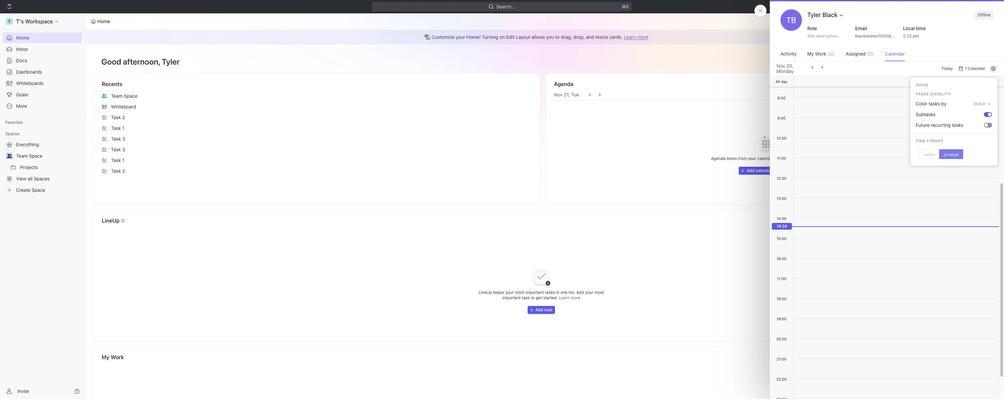 Task type: describe. For each thing, give the bounding box(es) containing it.
home!
[[467, 34, 481, 40]]

1 vertical spatial work
[[111, 354, 124, 360]]

add inside button
[[747, 168, 755, 173]]

1 vertical spatial learn
[[806, 156, 817, 161]]

15:00
[[777, 236, 787, 241]]

task 2 link
[[99, 112, 535, 123]]

calendar
[[886, 51, 905, 57]]

future recurring tasks button
[[914, 120, 985, 131]]

1 horizontal spatial my work
[[808, 51, 827, 57]]

good
[[101, 57, 121, 66]]

0 vertical spatial more
[[638, 34, 649, 40]]

2:22
[[904, 33, 912, 38]]

add calendar integrations button
[[739, 167, 800, 175]]

email blacklashes1000@gmail.com
[[856, 25, 912, 38]]

invite
[[17, 388, 29, 394]]

tasks inside button
[[952, 122, 964, 128]]

favorites
[[5, 120, 23, 125]]

layout
[[516, 34, 531, 40]]

14:00
[[777, 216, 787, 221]]

your right keeps
[[506, 290, 514, 295]]

1 vertical spatial my
[[102, 354, 109, 360]]

items
[[727, 156, 737, 161]]

to inside lineup keeps your most important tasks in one list. add your most important task to get started.
[[531, 295, 535, 300]]

am/pm
[[924, 152, 936, 157]]

19:00
[[777, 317, 787, 321]]

11:00
[[777, 156, 787, 160]]

2 task from the top
[[111, 125, 121, 131]]

17:00
[[777, 277, 787, 281]]

calendars
[[758, 156, 776, 161]]

agenda for agenda
[[554, 81, 574, 87]]

today
[[942, 66, 953, 71]]

2 task 3 from the top
[[111, 147, 125, 152]]

one
[[561, 290, 568, 295]]

allows
[[532, 34, 545, 40]]

integrations
[[774, 168, 797, 173]]

1 task 3 link from the top
[[99, 134, 535, 144]]

hour
[[949, 152, 959, 157]]

future recurring tasks
[[916, 122, 964, 128]]

learn more
[[559, 295, 581, 300]]

calendar
[[756, 168, 773, 173]]

13:00
[[777, 196, 787, 201]]

get
[[536, 295, 542, 300]]

0 horizontal spatial important
[[503, 295, 521, 300]]

subtasks button
[[914, 109, 985, 120]]

1 vertical spatial team space link
[[16, 151, 81, 161]]

keeps
[[493, 290, 505, 295]]

blacklashes1000@gmail.com
[[856, 33, 912, 38]]

20:00
[[777, 337, 787, 341]]

sidebar navigation
[[0, 13, 85, 399]]

2 for ‎task 2
[[122, 168, 125, 174]]

1 for ‎task 1
[[122, 157, 124, 163]]

home link
[[3, 32, 82, 43]]

new button
[[948, 1, 971, 12]]

drop,
[[574, 34, 585, 40]]

2 most from the left
[[595, 290, 604, 295]]

turning
[[482, 34, 499, 40]]

1 3 from the top
[[122, 136, 125, 142]]

today button
[[939, 63, 956, 74]]

1 horizontal spatial important
[[526, 290, 544, 295]]

user group image
[[7, 154, 12, 158]]

here.
[[796, 156, 805, 161]]

1 most from the left
[[515, 290, 525, 295]]

manage cards
[[963, 18, 995, 24]]

new
[[957, 4, 967, 9]]

24
[[944, 152, 948, 157]]

whiteboard
[[111, 104, 136, 109]]

pm
[[913, 33, 919, 38]]

time
[[916, 139, 926, 143]]

add inside role add description...
[[808, 33, 815, 38]]

task 1
[[111, 125, 124, 131]]

goals
[[16, 92, 28, 97]]

your right list.
[[585, 290, 594, 295]]

visibility
[[930, 92, 952, 96]]

description...
[[816, 33, 841, 38]]

recurring
[[931, 122, 951, 128]]

resize
[[596, 34, 608, 40]]

18:00
[[777, 297, 787, 301]]

docs
[[16, 58, 27, 63]]

24 hour
[[944, 152, 959, 157]]

on
[[500, 34, 505, 40]]

afternoon,
[[123, 57, 160, 66]]

whiteboards
[[16, 80, 44, 86]]

lineup keeps your most important tasks in one list. add your most important task to get started.
[[479, 290, 604, 300]]

local
[[904, 25, 915, 31]]

🏡
[[425, 34, 431, 40]]

0 vertical spatial my
[[808, 51, 814, 57]]

by
[[942, 101, 947, 106]]

learn more link for agenda items from your calendars will show here. learn more
[[806, 156, 828, 161]]

upgrade
[[922, 4, 942, 9]]

role
[[808, 25, 817, 31]]

tasks
[[916, 92, 929, 96]]

0 horizontal spatial learn
[[559, 295, 570, 300]]

2 for task 2
[[122, 114, 125, 120]]

status
[[974, 101, 986, 106]]

8:00
[[778, 96, 786, 100]]

lineup for lineup keeps your most important tasks in one list. add your most important task to get started.
[[479, 290, 492, 295]]



Task type: vqa. For each thing, say whether or not it's contained in the screenshot.
My Work
yes



Task type: locate. For each thing, give the bounding box(es) containing it.
more down list.
[[571, 295, 581, 300]]

learn
[[624, 34, 636, 40], [806, 156, 817, 161], [559, 295, 570, 300]]

21:00
[[777, 357, 787, 361]]

1 horizontal spatial more
[[638, 34, 649, 40]]

2 horizontal spatial add
[[808, 33, 815, 38]]

add
[[808, 33, 815, 38], [747, 168, 755, 173], [577, 290, 584, 295]]

important
[[526, 290, 544, 295], [503, 295, 521, 300]]

tasks left by
[[929, 101, 941, 106]]

list.
[[569, 290, 576, 295]]

0 vertical spatial learn more link
[[624, 34, 649, 40]]

‎task 1 link
[[99, 155, 535, 166]]

0 vertical spatial 3
[[122, 136, 125, 142]]

add description... button
[[805, 32, 849, 40]]

22:00
[[777, 377, 787, 381]]

1 for task 1
[[122, 125, 124, 131]]

tasks up started.
[[545, 290, 555, 295]]

whiteboards link
[[3, 78, 82, 89]]

‎task down ‎task 1
[[111, 168, 121, 174]]

all day
[[776, 79, 788, 84]]

12:00
[[777, 176, 787, 180]]

0 horizontal spatial more
[[571, 295, 581, 300]]

team space right user group image
[[16, 153, 42, 159]]

task up ‎task 1
[[111, 147, 121, 152]]

🏡 customize your home! turning on edit layout allows you to drag, drop, and resize cards. learn more
[[425, 34, 649, 40]]

1 task 3 from the top
[[111, 136, 125, 142]]

offline
[[978, 12, 991, 17]]

1 vertical spatial learn more link
[[806, 156, 828, 161]]

1 up ‎task 2
[[122, 157, 124, 163]]

0 horizontal spatial team space
[[16, 153, 42, 159]]

1 horizontal spatial add
[[747, 168, 755, 173]]

more
[[638, 34, 649, 40], [818, 156, 828, 161], [571, 295, 581, 300]]

1 vertical spatial ‎task
[[111, 168, 121, 174]]

task up task 1
[[111, 114, 121, 120]]

manage cards button
[[959, 16, 999, 27]]

assigned
[[846, 51, 866, 57]]

most
[[515, 290, 525, 295], [595, 290, 604, 295]]

tasks visibility
[[916, 92, 952, 96]]

0 vertical spatial important
[[526, 290, 544, 295]]

0 vertical spatial ‎task
[[111, 157, 121, 163]]

color tasks by
[[916, 101, 947, 106]]

1 horizontal spatial my
[[808, 51, 814, 57]]

task 3 link up ‎task 2 link
[[99, 144, 535, 155]]

add inside lineup keeps your most important tasks in one list. add your most important task to get started.
[[577, 290, 584, 295]]

most up task
[[515, 290, 525, 295]]

your right from
[[748, 156, 757, 161]]

show
[[785, 156, 794, 161]]

0 horizontal spatial space
[[29, 153, 42, 159]]

more right cards.
[[638, 34, 649, 40]]

home
[[97, 18, 110, 24], [16, 35, 29, 41]]

my work
[[808, 51, 827, 57], [102, 354, 124, 360]]

1 vertical spatial 3
[[122, 147, 125, 152]]

2 1 from the top
[[122, 157, 124, 163]]

to left get
[[531, 295, 535, 300]]

0 horizontal spatial team space link
[[16, 151, 81, 161]]

1 horizontal spatial to
[[556, 34, 560, 40]]

learn right cards.
[[624, 34, 636, 40]]

1 horizontal spatial home
[[97, 18, 110, 24]]

1 horizontal spatial learn more link
[[624, 34, 649, 40]]

local time 2:22 pm
[[904, 25, 926, 38]]

space right user group image
[[29, 153, 42, 159]]

learn more link down list.
[[559, 295, 581, 300]]

1 horizontal spatial team space link
[[99, 91, 535, 101]]

0 vertical spatial tasks
[[929, 101, 941, 106]]

0 horizontal spatial home
[[16, 35, 29, 41]]

0 horizontal spatial lineup
[[102, 218, 120, 224]]

1 horizontal spatial team
[[111, 93, 123, 99]]

role add description...
[[808, 25, 841, 38]]

0 horizontal spatial team
[[16, 153, 28, 159]]

day
[[782, 79, 788, 84]]

cards.
[[610, 34, 623, 40]]

team
[[111, 93, 123, 99], [16, 153, 28, 159]]

learn more link right cards.
[[624, 34, 649, 40]]

2 down whiteboard
[[122, 114, 125, 120]]

0 vertical spatial space
[[124, 93, 138, 99]]

2 ‎task from the top
[[111, 168, 121, 174]]

2 horizontal spatial learn more link
[[806, 156, 828, 161]]

2 down ‎task 1
[[122, 168, 125, 174]]

0 vertical spatial 2
[[122, 114, 125, 120]]

more right here.
[[818, 156, 828, 161]]

recents
[[102, 81, 122, 87]]

home inside sidebar navigation
[[16, 35, 29, 41]]

‎task for ‎task 2
[[111, 168, 121, 174]]

your left the home!
[[456, 34, 465, 40]]

activity
[[781, 51, 797, 57]]

add right list.
[[577, 290, 584, 295]]

0 vertical spatial agenda
[[554, 81, 574, 87]]

2 task 3 link from the top
[[99, 144, 535, 155]]

learn more link right here.
[[806, 156, 828, 161]]

format
[[927, 139, 944, 143]]

1 vertical spatial 2
[[122, 168, 125, 174]]

show
[[916, 83, 929, 87]]

docs link
[[3, 55, 82, 66]]

1 vertical spatial space
[[29, 153, 42, 159]]

all
[[776, 79, 781, 84]]

2 vertical spatial more
[[571, 295, 581, 300]]

0 horizontal spatial my work
[[102, 354, 124, 360]]

16:00
[[777, 256, 787, 261]]

to right you
[[556, 34, 560, 40]]

1 vertical spatial add
[[747, 168, 755, 173]]

add left calendar
[[747, 168, 755, 173]]

0 vertical spatial team
[[111, 93, 123, 99]]

agenda items from your calendars will show here. learn more
[[711, 156, 828, 161]]

0 horizontal spatial learn more link
[[559, 295, 581, 300]]

good afternoon, tyler
[[101, 57, 180, 66]]

‎task
[[111, 157, 121, 163], [111, 168, 121, 174]]

task 3 up ‎task 1
[[111, 147, 125, 152]]

team inside sidebar navigation
[[16, 153, 28, 159]]

started.
[[543, 295, 558, 300]]

2 3 from the top
[[122, 147, 125, 152]]

lineup
[[102, 218, 120, 224], [479, 290, 492, 295]]

1 horizontal spatial learn
[[624, 34, 636, 40]]

1 horizontal spatial team space
[[111, 93, 138, 99]]

2 2 from the top
[[122, 168, 125, 174]]

task 3
[[111, 136, 125, 142], [111, 147, 125, 152]]

3 up ‎task 1
[[122, 147, 125, 152]]

task 3 link up '‎task 1' link
[[99, 134, 535, 144]]

1 vertical spatial important
[[503, 295, 521, 300]]

2 horizontal spatial learn
[[806, 156, 817, 161]]

1 horizontal spatial most
[[595, 290, 604, 295]]

space inside sidebar navigation
[[29, 153, 42, 159]]

important up get
[[526, 290, 544, 295]]

‎task for ‎task 1
[[111, 157, 121, 163]]

most right list.
[[595, 290, 604, 295]]

email
[[856, 25, 868, 31]]

time format
[[916, 139, 944, 143]]

0 horizontal spatial agenda
[[554, 81, 574, 87]]

1 vertical spatial team space
[[16, 153, 42, 159]]

0 horizontal spatial most
[[515, 290, 525, 295]]

task down the "task 2"
[[111, 125, 121, 131]]

from
[[738, 156, 747, 161]]

1 horizontal spatial tasks
[[929, 101, 941, 106]]

2 vertical spatial learn
[[559, 295, 570, 300]]

0 vertical spatial task 3
[[111, 136, 125, 142]]

‎task up ‎task 2
[[111, 157, 121, 163]]

3 down task 1
[[122, 136, 125, 142]]

0 vertical spatial add
[[808, 33, 815, 38]]

1 vertical spatial to
[[531, 295, 535, 300]]

1 horizontal spatial space
[[124, 93, 138, 99]]

add down role
[[808, 33, 815, 38]]

team space up whiteboard
[[111, 93, 138, 99]]

0 vertical spatial learn
[[624, 34, 636, 40]]

whiteboard link
[[99, 101, 535, 112]]

1 vertical spatial agenda
[[711, 156, 726, 161]]

0 vertical spatial work
[[816, 51, 827, 57]]

and
[[586, 34, 594, 40]]

learn right here.
[[806, 156, 817, 161]]

1 vertical spatial lineup
[[479, 290, 492, 295]]

‎task 2 link
[[99, 166, 535, 176]]

0 horizontal spatial work
[[111, 354, 124, 360]]

1 vertical spatial task 3
[[111, 147, 125, 152]]

agenda for agenda items from your calendars will show here. learn more
[[711, 156, 726, 161]]

learn more link
[[624, 34, 649, 40], [806, 156, 828, 161], [559, 295, 581, 300]]

1 vertical spatial more
[[818, 156, 828, 161]]

time
[[916, 25, 926, 31]]

important down keeps
[[503, 295, 521, 300]]

0 horizontal spatial add
[[577, 290, 584, 295]]

space up whiteboard
[[124, 93, 138, 99]]

upgrade link
[[913, 2, 945, 11]]

2 vertical spatial learn more link
[[559, 295, 581, 300]]

task 3 link
[[99, 134, 535, 144], [99, 144, 535, 155]]

1 vertical spatial home
[[16, 35, 29, 41]]

4 task from the top
[[111, 147, 121, 152]]

2
[[122, 114, 125, 120], [122, 168, 125, 174]]

to
[[556, 34, 560, 40], [531, 295, 535, 300]]

10:00
[[777, 136, 787, 140]]

team right user group icon
[[111, 93, 123, 99]]

0 vertical spatial 1
[[122, 125, 124, 131]]

2 vertical spatial add
[[577, 290, 584, 295]]

tb
[[787, 15, 797, 25]]

1 2 from the top
[[122, 114, 125, 120]]

tasks down subtasks button
[[952, 122, 964, 128]]

goals link
[[3, 89, 82, 100]]

inbox link
[[3, 44, 82, 55]]

1 task from the top
[[111, 114, 121, 120]]

team space inside sidebar navigation
[[16, 153, 42, 159]]

1 ‎task from the top
[[111, 157, 121, 163]]

1 horizontal spatial lineup
[[479, 290, 492, 295]]

space
[[124, 93, 138, 99], [29, 153, 42, 159]]

2 horizontal spatial more
[[818, 156, 828, 161]]

⌘k
[[622, 4, 630, 9]]

9:00
[[778, 116, 786, 120]]

0 horizontal spatial my
[[102, 354, 109, 360]]

lineup inside lineup keeps your most important tasks in one list. add your most important task to get started.
[[479, 290, 492, 295]]

1 horizontal spatial agenda
[[711, 156, 726, 161]]

tasks
[[929, 101, 941, 106], [952, 122, 964, 128], [545, 290, 555, 295]]

0 vertical spatial team space link
[[99, 91, 535, 101]]

team space
[[111, 93, 138, 99], [16, 153, 42, 159]]

2 vertical spatial tasks
[[545, 290, 555, 295]]

0 vertical spatial my work
[[808, 51, 827, 57]]

1 vertical spatial 1
[[122, 157, 124, 163]]

0 horizontal spatial tasks
[[545, 290, 555, 295]]

0 vertical spatial team space
[[111, 93, 138, 99]]

task down task 1
[[111, 136, 121, 142]]

tasks inside lineup keeps your most important tasks in one list. add your most important task to get started.
[[545, 290, 555, 295]]

tyler
[[162, 57, 180, 66]]

lineup for lineup
[[102, 218, 120, 224]]

0 vertical spatial to
[[556, 34, 560, 40]]

learn more link for 🏡 customize your home! turning on edit layout allows you to drag, drop, and resize cards. learn more
[[624, 34, 649, 40]]

subtasks
[[916, 111, 936, 117]]

user group image
[[102, 94, 107, 98]]

1 vertical spatial team
[[16, 153, 28, 159]]

1 vertical spatial tasks
[[952, 122, 964, 128]]

1 down the "task 2"
[[122, 125, 124, 131]]

0 vertical spatial lineup
[[102, 218, 120, 224]]

team right user group image
[[16, 153, 28, 159]]

task 2
[[111, 114, 125, 120]]

learn down one
[[559, 295, 570, 300]]

‎task 1
[[111, 157, 124, 163]]

spaces
[[5, 131, 20, 136]]

2 horizontal spatial tasks
[[952, 122, 964, 128]]

search...
[[497, 4, 516, 9]]

work
[[816, 51, 827, 57], [111, 354, 124, 360]]

0 vertical spatial home
[[97, 18, 110, 24]]

1 1 from the top
[[122, 125, 124, 131]]

1 vertical spatial my work
[[102, 354, 124, 360]]

0 horizontal spatial to
[[531, 295, 535, 300]]

task 3 down task 1
[[111, 136, 125, 142]]

customize
[[432, 34, 455, 40]]

you
[[546, 34, 554, 40]]

3 task from the top
[[111, 136, 121, 142]]

1 horizontal spatial work
[[816, 51, 827, 57]]

in
[[556, 290, 560, 295]]



